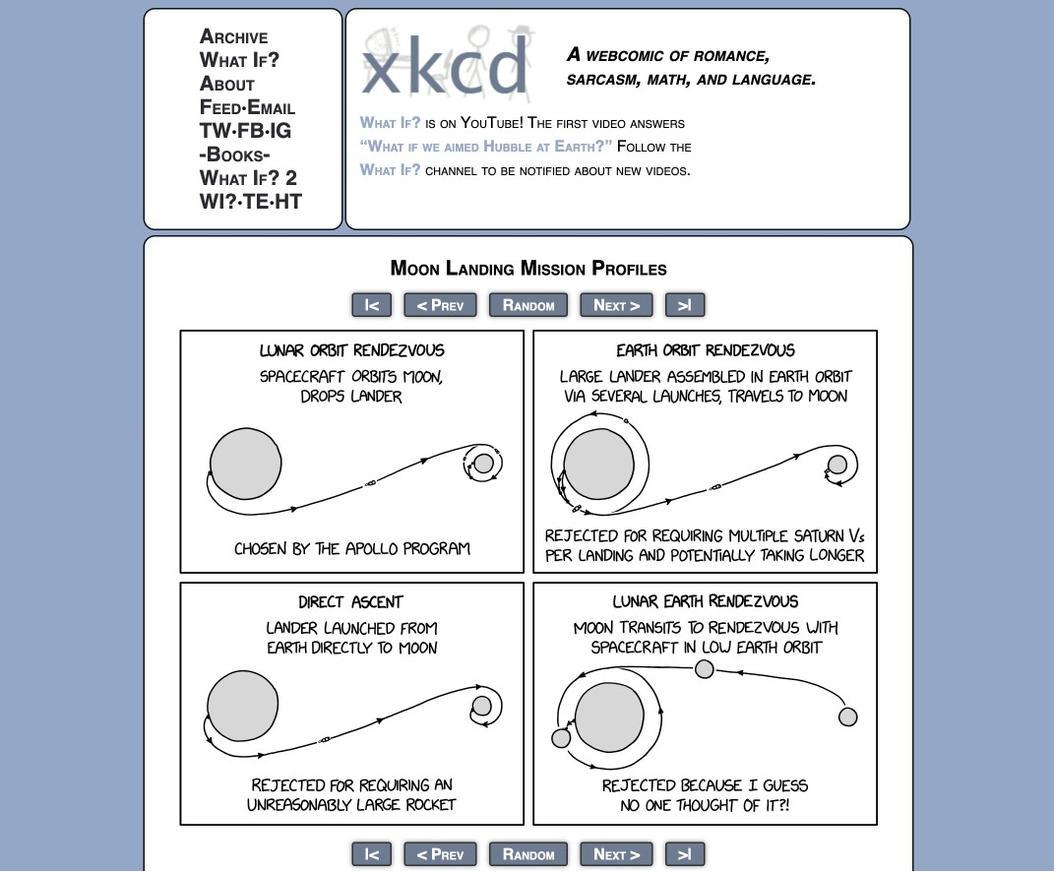 Task type: describe. For each thing, give the bounding box(es) containing it.
xkcd.com logo image
[[360, 23, 542, 104]]



Task type: vqa. For each thing, say whether or not it's contained in the screenshot.
Moon Landing Mission Profiles Image
yes



Task type: locate. For each thing, give the bounding box(es) containing it.
moon landing mission profiles image
[[180, 330, 878, 826]]



